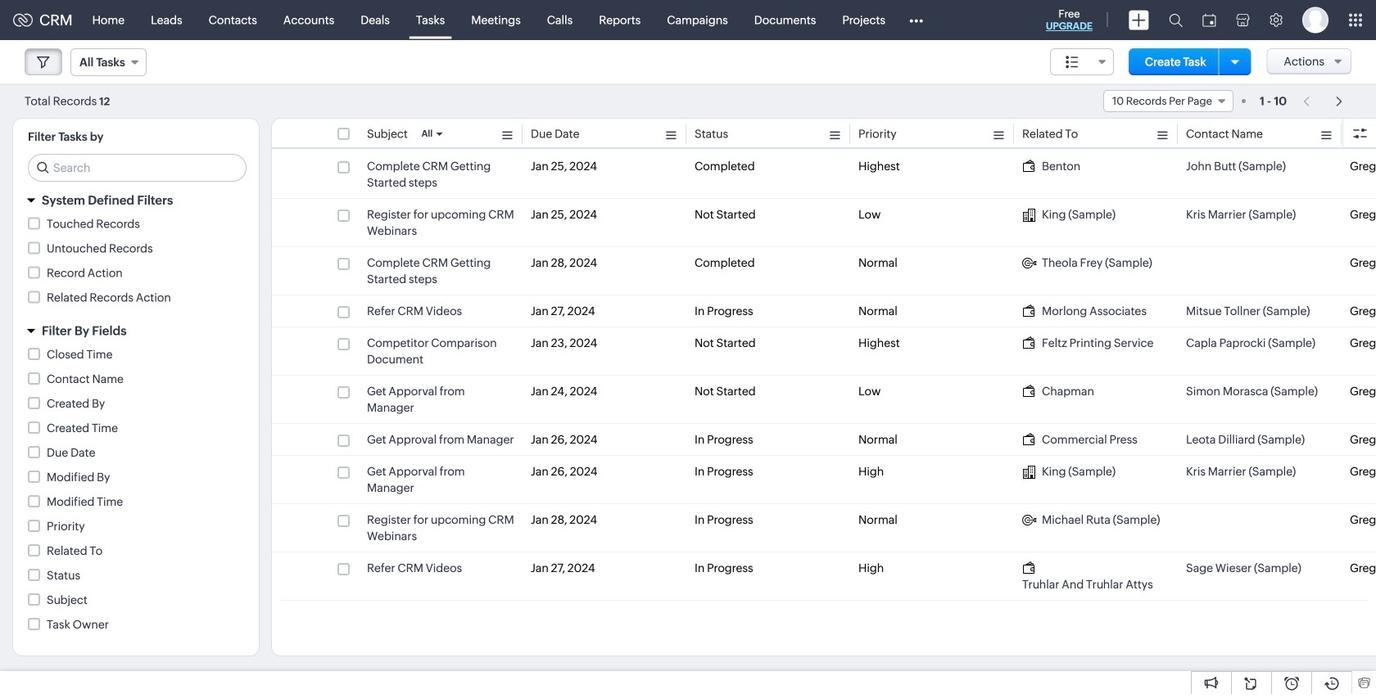 Task type: vqa. For each thing, say whether or not it's contained in the screenshot.
Home to the bottom
no



Task type: describe. For each thing, give the bounding box(es) containing it.
search element
[[1159, 0, 1193, 40]]

create menu image
[[1129, 10, 1149, 30]]

Search text field
[[29, 155, 246, 181]]

profile image
[[1302, 7, 1329, 33]]

Other Modules field
[[899, 7, 934, 33]]

logo image
[[13, 14, 33, 27]]

create menu element
[[1119, 0, 1159, 40]]



Task type: locate. For each thing, give the bounding box(es) containing it.
profile element
[[1293, 0, 1338, 40]]

calendar image
[[1203, 14, 1216, 27]]

None field
[[70, 48, 146, 76], [1050, 48, 1114, 75], [1103, 90, 1234, 112], [70, 48, 146, 76], [1103, 90, 1234, 112]]

none field size
[[1050, 48, 1114, 75]]

size image
[[1066, 55, 1079, 70]]

row group
[[272, 151, 1376, 601]]

search image
[[1169, 13, 1183, 27]]



